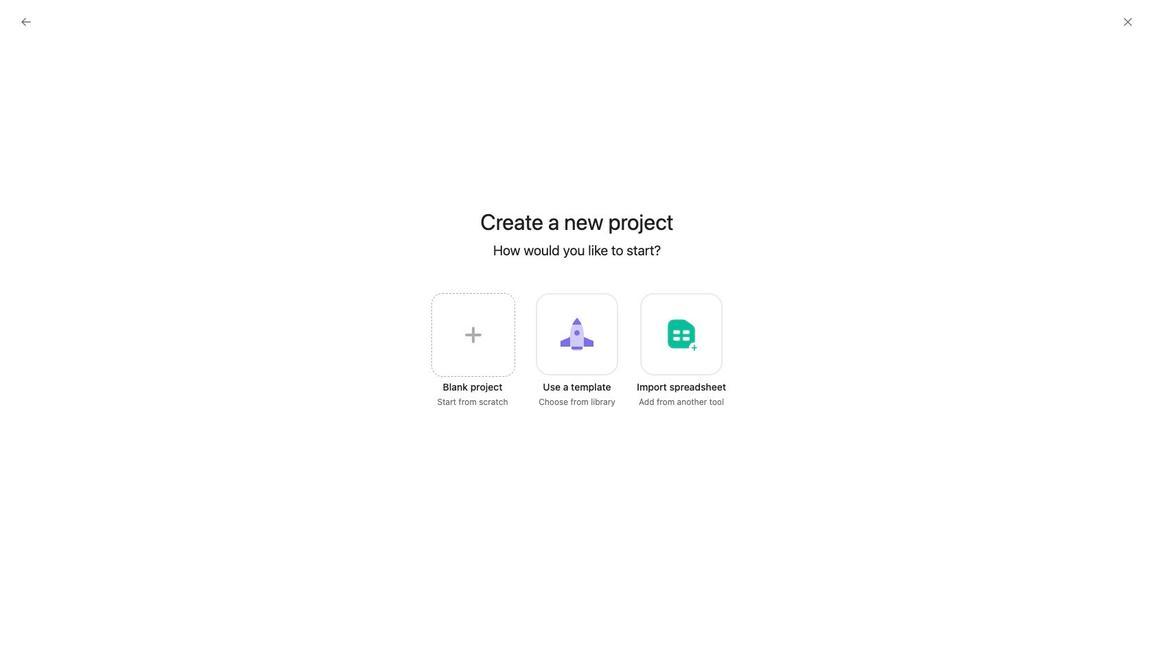 Task type: describe. For each thing, give the bounding box(es) containing it.
completed image for completed option
[[674, 345, 691, 361]]

go back image
[[21, 16, 32, 27]]

completed image for completed checkbox
[[674, 320, 691, 337]]



Task type: locate. For each thing, give the bounding box(es) containing it.
completed image up completed option
[[674, 320, 691, 337]]

1 vertical spatial completed image
[[674, 345, 691, 361]]

close image
[[1123, 16, 1133, 27]]

2 completed image from the top
[[674, 345, 691, 361]]

1 horizontal spatial list item
[[470, 544, 489, 563]]

0 horizontal spatial list item
[[265, 527, 299, 562]]

list box
[[415, 5, 745, 27]]

Completed checkbox
[[674, 345, 691, 361]]

completed image down completed checkbox
[[674, 345, 691, 361]]

0 vertical spatial completed image
[[674, 320, 691, 337]]

list item
[[265, 527, 299, 562], [470, 544, 489, 563]]

completed image
[[674, 320, 691, 337], [674, 345, 691, 361]]

1 completed image from the top
[[674, 320, 691, 337]]

hide sidebar image
[[18, 11, 29, 22]]

Completed checkbox
[[674, 320, 691, 337]]



Task type: vqa. For each thing, say whether or not it's contained in the screenshot.
list item
yes



